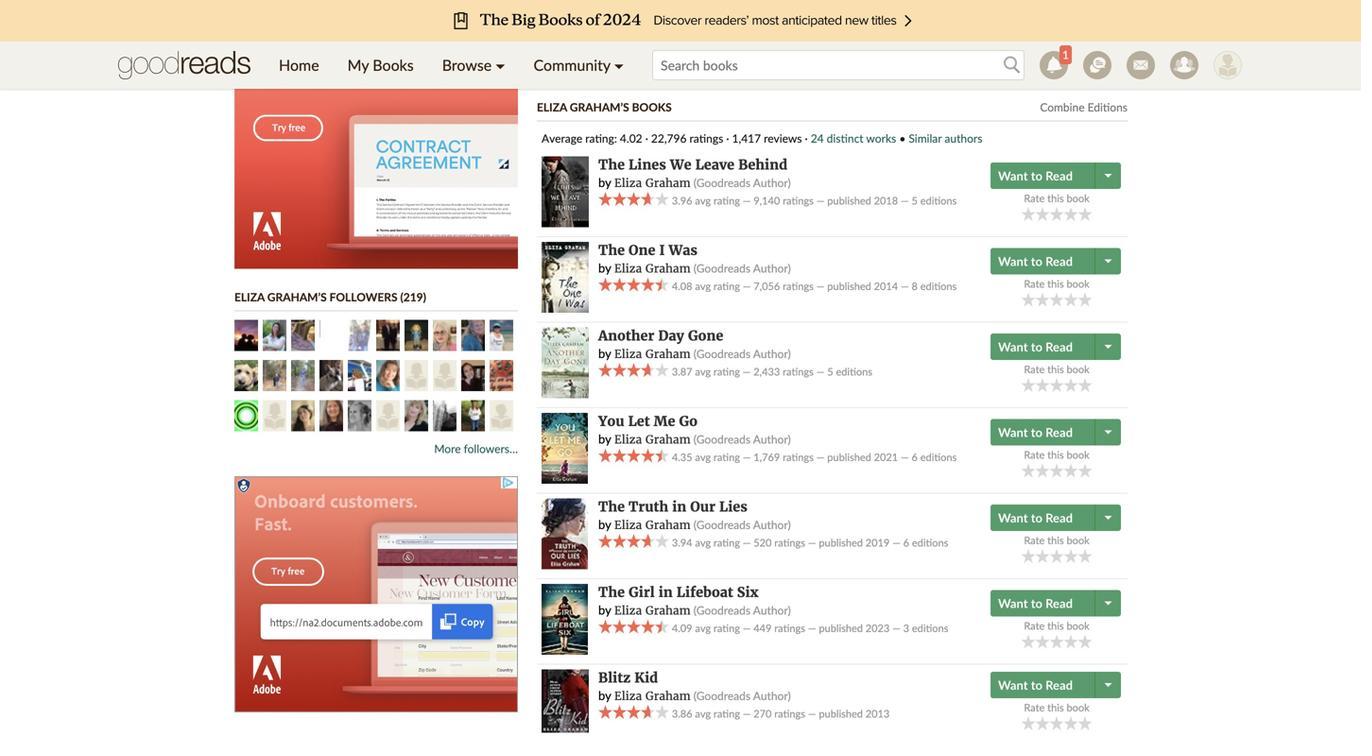 Task type: locate. For each thing, give the bounding box(es) containing it.
4 graham from the top
[[645, 433, 691, 447]]

3 author) from the top
[[753, 347, 791, 361]]

the-
[[1011, 31, 1032, 44]]

eliza inside you let me go by eliza graham (goodreads author)
[[614, 433, 642, 447]]

by right the one i was "image"
[[598, 261, 611, 276]]

eliza inside the lines we leave behind by eliza graham (goodreads author)
[[614, 176, 642, 191]]

want for the girl in lifeboat six
[[998, 596, 1028, 611]]

avg right 3.86
[[695, 708, 711, 721]]

want to read
[[998, 168, 1073, 183], [998, 254, 1073, 269], [998, 339, 1073, 354], [998, 425, 1073, 440], [998, 510, 1073, 525], [998, 596, 1073, 611], [998, 678, 1073, 693]]

— right 1,769
[[817, 451, 825, 464]]

1 want to read button from the top
[[991, 162, 1098, 189]]

ratings right 2,433
[[783, 366, 814, 378]]

4 want from the top
[[998, 425, 1028, 440]]

eliza down "another" on the left
[[614, 347, 642, 362]]

editions for you let me go
[[921, 451, 957, 464]]

eliza graham link down kid on the left bottom of the page
[[614, 689, 691, 704]]

eliza graham link down truth
[[614, 518, 691, 533]]

ratings right 7,056
[[783, 280, 814, 293]]

6 right 2019
[[903, 537, 909, 549]]

, left 99-
[[782, 31, 785, 44]]

, left the the-
[[1006, 31, 1008, 44]]

to for blitz kid
[[1031, 678, 1043, 693]]

1 horizontal spatial 6
[[912, 451, 918, 464]]

3 by from the top
[[598, 346, 611, 361]]

rating down leave
[[714, 194, 740, 207]]

graham down the truth in our lies link
[[645, 518, 691, 533]]

(goodreads
[[694, 176, 751, 190], [694, 262, 751, 275], [694, 347, 751, 361], [694, 433, 751, 446], [694, 518, 751, 532], [694, 604, 751, 618], [694, 689, 751, 703]]

in inside the truth in our lies by eliza graham (goodreads author)
[[672, 499, 687, 516]]

by down "another" on the left
[[598, 346, 611, 361]]

similar
[[909, 131, 942, 145]]

author) inside the truth in our lies by eliza graham (goodreads author)
[[753, 518, 791, 532]]

(goodreads down leave
[[694, 176, 751, 190]]

rating left 2,433
[[714, 366, 740, 378]]

6 editions link right 2021
[[912, 451, 957, 464]]

rating for the one i was
[[714, 280, 740, 293]]

rate for blitz kid
[[1024, 701, 1045, 714]]

published left 8
[[827, 280, 871, 293]]

the inside the lines we leave behind by eliza graham (goodreads author)
[[598, 156, 625, 173]]

6 graham from the top
[[645, 604, 691, 618]]

eliza inside the blitz kid by eliza graham (goodreads author)
[[614, 689, 642, 704]]

1 want to read from the top
[[998, 168, 1073, 183]]

published on august 19, 2014 12:18 • tags: 0-99 , 99-cent-read , book-sales , discounted-books , the-one-i-was
[[537, 31, 1081, 44]]

0 horizontal spatial 5 editions link
[[827, 366, 873, 378]]

gone
[[688, 328, 723, 345]]

0 vertical spatial 6
[[912, 451, 918, 464]]

in for girl
[[659, 584, 673, 601]]

blitz kid by eliza graham (goodreads author)
[[598, 670, 791, 704]]

3 editions link
[[903, 622, 949, 635]]

4 author) from the top
[[753, 433, 791, 446]]

und image
[[234, 400, 258, 432]]

flag link
[[677, 2, 710, 16]]

published left 2023
[[819, 622, 863, 635]]

avg for was
[[695, 280, 711, 293]]

6 eliza graham link from the top
[[614, 604, 691, 618]]

5 book from the top
[[1067, 534, 1090, 547]]

1 to from the top
[[1031, 168, 1043, 183]]

avg right 4.09
[[695, 622, 711, 635]]

editions right 2018
[[921, 194, 957, 207]]

1 horizontal spatial graham's
[[570, 100, 629, 114]]

wendy image
[[291, 320, 315, 351]]

book for you let me go
[[1067, 448, 1090, 461]]

author) up 7,056
[[753, 262, 791, 275]]

author) inside the blitz kid by eliza graham (goodreads author)
[[753, 689, 791, 703]]

to for another day gone
[[1031, 339, 1043, 354]]

5 read from the top
[[1046, 510, 1073, 525]]

authors
[[945, 131, 983, 145]]

—                 published                2023               — 3 editions
[[805, 622, 949, 635]]

(goodreads inside the truth in our lies by eliza graham (goodreads author)
[[694, 518, 751, 532]]

by right the lines we leave behind image
[[598, 175, 611, 190]]

menu
[[265, 42, 638, 89]]

by inside the truth in our lies by eliza graham (goodreads author)
[[598, 517, 611, 532]]

6 want from the top
[[998, 596, 1028, 611]]

3.87
[[672, 366, 693, 378]]

more followers… link
[[434, 441, 518, 458]]

deborah... image
[[376, 360, 400, 391]]

1 rate this book from the top
[[1024, 192, 1090, 204]]

1 advertisement element from the top
[[234, 33, 518, 269]]

(goodreads inside the one i was by eliza graham (goodreads author)
[[694, 262, 751, 275]]

3 to from the top
[[1031, 339, 1043, 354]]

(goodreads up 4.08 avg rating — 7,056 ratings
[[694, 262, 751, 275]]

2014
[[660, 31, 687, 44], [874, 280, 898, 293]]

Search books text field
[[652, 50, 1025, 80]]

shannon image
[[433, 400, 457, 432]]

read for blitz kid
[[1046, 678, 1073, 693]]

published
[[827, 194, 871, 207], [827, 280, 871, 293], [827, 451, 871, 464], [819, 537, 863, 549], [819, 622, 863, 635], [819, 708, 863, 721]]

rebecca image
[[263, 320, 286, 351]]

449
[[754, 622, 772, 635]]

1 vertical spatial 5
[[827, 366, 834, 378]]

3 the from the top
[[598, 499, 625, 516]]

followers…
[[464, 442, 518, 456]]

sales
[[887, 31, 911, 44]]

2 author) from the top
[[753, 262, 791, 275]]

— right 7,056
[[817, 280, 825, 293]]

— right 2018
[[901, 194, 909, 207]]

7 author) from the top
[[753, 689, 791, 703]]

inbox image
[[1127, 51, 1155, 79]]

4.09
[[672, 622, 693, 635]]

— left 9,140
[[743, 194, 751, 207]]

1 rate from the top
[[1024, 192, 1045, 204]]

0 horizontal spatial ▾
[[496, 56, 505, 74]]

1 vertical spatial books
[[632, 100, 672, 114]]

7 want to read button from the top
[[991, 672, 1098, 698]]

average
[[542, 131, 583, 145]]

1 graham from the top
[[645, 176, 691, 191]]

editions for the truth in our lies
[[912, 537, 949, 549]]

graham down "we"
[[645, 176, 691, 191]]

1,417
[[732, 131, 761, 145]]

author) up 2,433
[[753, 347, 791, 361]]

1 horizontal spatial ▾
[[614, 56, 624, 74]]

eliza graham's followers (219) link
[[234, 290, 426, 304]]

rating left the 520
[[714, 537, 740, 549]]

the inside the girl in lifeboat six by eliza graham (goodreads author)
[[598, 584, 625, 601]]

graham down day
[[645, 347, 691, 362]]

7 book from the top
[[1067, 701, 1090, 714]]

— 5 editions
[[814, 366, 873, 378]]

·
[[645, 131, 648, 145], [726, 131, 729, 145], [805, 131, 808, 145]]

5 want to read button from the top
[[991, 505, 1098, 531]]

rate this book for blitz kid
[[1024, 701, 1090, 714]]

1 vertical spatial 6 editions link
[[903, 537, 949, 549]]

lines
[[629, 156, 666, 173]]

1 vertical spatial 6
[[903, 537, 909, 549]]

another day gone heading
[[598, 328, 723, 345]]

author) inside the one i was by eliza graham (goodreads author)
[[753, 262, 791, 275]]

0 vertical spatial 2014
[[660, 31, 687, 44]]

want for you let me go
[[998, 425, 1028, 440]]

rating for the truth in our lies
[[714, 537, 740, 549]]

1 · from the left
[[645, 131, 648, 145]]

more
[[434, 442, 461, 456]]

2,433
[[754, 366, 780, 378]]

4.08
[[672, 280, 693, 293]]

by down "blitz"
[[598, 688, 611, 704]]

ratings right 1,769
[[783, 451, 814, 464]]

read for the one i was
[[1046, 254, 1073, 269]]

this for the lines we leave behind
[[1048, 192, 1064, 204]]

2014 left 8
[[874, 280, 898, 293]]

6 editions link right 2019
[[903, 537, 949, 549]]

want for the one i was
[[998, 254, 1028, 269]]

girl
[[629, 584, 655, 601]]

5 author) from the top
[[753, 518, 791, 532]]

7 (goodreads from the top
[[694, 689, 751, 703]]

avg for eliza
[[695, 708, 711, 721]]

want to read button for blitz kid
[[991, 672, 1098, 698]]

4 , from the left
[[1006, 31, 1008, 44]]

4 read from the top
[[1046, 425, 1073, 440]]

cynthia image
[[320, 400, 343, 432]]

the truth in our lies by eliza graham (goodreads author)
[[598, 499, 791, 533]]

eliza graham link
[[614, 176, 691, 191], [614, 262, 691, 276], [614, 347, 691, 362], [614, 433, 691, 447], [614, 518, 691, 533], [614, 604, 691, 618], [614, 689, 691, 704]]

anne image
[[405, 400, 428, 432]]

—                 published                2013
[[805, 708, 890, 721]]

5 to from the top
[[1031, 510, 1043, 525]]

go
[[679, 413, 698, 430]]

to for you let me go
[[1031, 425, 1043, 440]]

avg right 4.35
[[695, 451, 711, 464]]

the left truth
[[598, 499, 625, 516]]

5 want from the top
[[998, 510, 1028, 525]]

• left 0
[[586, 2, 592, 16]]

8 editions link
[[912, 280, 957, 293]]

graham inside the girl in lifeboat six by eliza graham (goodreads author)
[[645, 604, 691, 618]]

1
[[1063, 48, 1069, 61]]

editions right 2019
[[912, 537, 949, 549]]

2 horizontal spatial ·
[[805, 131, 808, 145]]

2 want to read button from the top
[[991, 248, 1098, 274]]

book-
[[858, 31, 887, 44]]

—                 published                2021               — 6 editions
[[814, 451, 957, 464]]

by inside another day gone by eliza graham (goodreads author)
[[598, 346, 611, 361]]

want for another day gone
[[998, 339, 1028, 354]]

ratings up leave
[[690, 131, 723, 145]]

in inside the girl in lifeboat six by eliza graham (goodreads author)
[[659, 584, 673, 601]]

0 horizontal spatial graham's
[[267, 290, 327, 304]]

· left the 24
[[805, 131, 808, 145]]

1 rating from the top
[[714, 194, 740, 207]]

3.96 avg rating — 9,140 ratings
[[669, 194, 814, 207]]

graham down i
[[645, 262, 691, 276]]

6 read from the top
[[1046, 596, 1073, 611]]

(goodreads inside the blitz kid by eliza graham (goodreads author)
[[694, 689, 751, 703]]

home link
[[265, 42, 333, 89]]

1 book from the top
[[1067, 192, 1090, 204]]

graham inside you let me go by eliza graham (goodreads author)
[[645, 433, 691, 447]]

by inside the blitz kid by eliza graham (goodreads author)
[[598, 688, 611, 704]]

5 right 2018
[[912, 194, 918, 207]]

eliza graham's books
[[537, 100, 672, 114]]

books left the the-
[[976, 31, 1006, 44]]

editions for the one i was
[[921, 280, 957, 293]]

ratings for the one i was
[[783, 280, 814, 293]]

1 horizontal spatial 5
[[912, 194, 918, 207]]

2014 right 19,
[[660, 31, 687, 44]]

— right 2,433
[[817, 366, 825, 378]]

6 editions link
[[912, 451, 957, 464], [903, 537, 949, 549]]

4 rate this book from the top
[[1024, 448, 1090, 461]]

5 editions link for another day gone
[[827, 366, 873, 378]]

in for truth
[[672, 499, 687, 516]]

avg for go
[[695, 451, 711, 464]]

2 by from the top
[[598, 261, 611, 276]]

▾ for browse ▾
[[496, 56, 505, 74]]

3 want to read from the top
[[998, 339, 1073, 354]]

1 want from the top
[[998, 168, 1028, 183]]

want for blitz kid
[[998, 678, 1028, 693]]

the left 'one'
[[598, 242, 625, 259]]

, left "book-"
[[853, 31, 855, 44]]

community ▾
[[534, 56, 624, 74]]

eliza inside the one i was by eliza graham (goodreads author)
[[614, 262, 642, 276]]

5 want to read from the top
[[998, 510, 1073, 525]]

1 horizontal spatial 2014
[[874, 280, 898, 293]]

5 eliza graham link from the top
[[614, 518, 691, 533]]

6 avg from the top
[[695, 622, 711, 635]]

view all 43 posts »
[[1027, 59, 1128, 74]]

6 for the truth in our lies
[[903, 537, 909, 549]]

3 book from the top
[[1067, 363, 1090, 376]]

published for the truth in our lies
[[819, 537, 863, 549]]

the inside the truth in our lies by eliza graham (goodreads author)
[[598, 499, 625, 516]]

1 author) from the top
[[753, 176, 791, 190]]

3 rate from the top
[[1024, 363, 1045, 376]]

1 vertical spatial graham's
[[267, 290, 327, 304]]

1 ▾ from the left
[[496, 56, 505, 74]]

chris hoey image
[[490, 400, 513, 432]]

browse ▾
[[442, 56, 505, 74]]

by inside the girl in lifeboat six by eliza graham (goodreads author)
[[598, 603, 611, 618]]

(goodreads up 3.86 avg rating — 270 ratings
[[694, 689, 751, 703]]

6 rate from the top
[[1024, 619, 1045, 632]]

eliza graham link for girl
[[614, 604, 691, 618]]

eliza down the girl
[[614, 604, 642, 618]]

rating left 449
[[714, 622, 740, 635]]

the lines we leave behind heading
[[598, 156, 788, 173]]

0 horizontal spatial 6
[[903, 537, 909, 549]]

1 read from the top
[[1046, 168, 1073, 183]]

(goodreads up 4.09 avg rating — 449 ratings
[[694, 604, 751, 618]]

1 avg from the top
[[695, 194, 711, 207]]

avg for lifeboat
[[695, 622, 711, 635]]

4 want to read button from the top
[[991, 419, 1098, 446]]

avg
[[695, 194, 711, 207], [695, 280, 711, 293], [695, 366, 711, 378], [695, 451, 711, 464], [695, 537, 711, 549], [695, 622, 711, 635], [695, 708, 711, 721]]

author) up the 520
[[753, 518, 791, 532]]

5 by from the top
[[598, 517, 611, 532]]

want to read button
[[991, 162, 1098, 189], [991, 248, 1098, 274], [991, 333, 1098, 360], [991, 419, 1098, 446], [991, 505, 1098, 531], [991, 590, 1098, 617], [991, 672, 1098, 698]]

7 avg from the top
[[695, 708, 711, 721]]

rate this book for the lines we leave behind
[[1024, 192, 1090, 204]]

ratings right the 520
[[774, 537, 805, 549]]

rate this book for you let me go
[[1024, 448, 1090, 461]]

author) up 1,769
[[753, 433, 791, 446]]

graham down me
[[645, 433, 691, 447]]

editions
[[921, 194, 957, 207], [921, 280, 957, 293], [836, 366, 873, 378], [921, 451, 957, 464], [912, 537, 949, 549], [912, 622, 949, 635]]

• left flag link
[[665, 2, 672, 16]]

(goodreads up 4.35 avg rating — 1,769 ratings in the bottom of the page
[[694, 433, 751, 446]]

2 graham from the top
[[645, 262, 691, 276]]

5 this from the top
[[1048, 534, 1064, 547]]

1 vertical spatial in
[[659, 584, 673, 601]]

by right the girl in lifeboat six image
[[598, 603, 611, 618]]

author) inside the lines we leave behind by eliza graham (goodreads author)
[[753, 176, 791, 190]]

rate this book for the one i was
[[1024, 277, 1090, 290]]

3 eliza graham link from the top
[[614, 347, 691, 362]]

want
[[998, 168, 1028, 183], [998, 254, 1028, 269], [998, 339, 1028, 354], [998, 425, 1028, 440], [998, 510, 1028, 525], [998, 596, 1028, 611], [998, 678, 1028, 693]]

7 want from the top
[[998, 678, 1028, 693]]

6 want to read button from the top
[[991, 590, 1098, 617]]

the truth in our lies link
[[598, 499, 748, 516]]

1 (goodreads from the top
[[694, 176, 751, 190]]

want to read button for the one i was
[[991, 248, 1098, 274]]

rate
[[1024, 192, 1045, 204], [1024, 277, 1045, 290], [1024, 363, 1045, 376], [1024, 448, 1045, 461], [1024, 534, 1045, 547], [1024, 619, 1045, 632], [1024, 701, 1045, 714]]

the one i was heading
[[598, 242, 698, 259]]

3.94
[[672, 537, 693, 549]]

6 right 2021
[[912, 451, 918, 464]]

want to read button for the lines we leave behind
[[991, 162, 1098, 189]]

5 editions link right 2018
[[912, 194, 957, 207]]

0 vertical spatial in
[[672, 499, 687, 516]]

eliza down the blitz kid link
[[614, 689, 642, 704]]

5 (goodreads from the top
[[694, 518, 751, 532]]

7 want to read from the top
[[998, 678, 1073, 693]]

4 the from the top
[[598, 584, 625, 601]]

like link
[[537, 0, 580, 20]]

rate for the truth in our lies
[[1024, 534, 1045, 547]]

graham's for followers
[[267, 290, 327, 304]]

author) up 270
[[753, 689, 791, 703]]

4 avg from the top
[[695, 451, 711, 464]]

by down you
[[598, 432, 611, 447]]

, left discounted-
[[911, 31, 914, 44]]

6 by from the top
[[598, 603, 611, 618]]

the down rating:
[[598, 156, 625, 173]]

(goodreads down gone
[[694, 347, 751, 361]]

0 vertical spatial books
[[976, 31, 1006, 44]]

want to read for you let me go
[[998, 425, 1073, 440]]

4 eliza graham link from the top
[[614, 433, 691, 447]]

ratings right 9,140
[[783, 194, 814, 207]]

2 the from the top
[[598, 242, 625, 259]]

3 (goodreads from the top
[[694, 347, 751, 361]]

1 button
[[1032, 42, 1076, 89]]

in
[[672, 499, 687, 516], [659, 584, 673, 601]]

4.35
[[672, 451, 693, 464]]

eliza down let at the left bottom
[[614, 433, 642, 447]]

4 (goodreads from the top
[[694, 433, 751, 446]]

to for the one i was
[[1031, 254, 1043, 269]]

eliza graham link for truth
[[614, 518, 691, 533]]

2 want from the top
[[998, 254, 1028, 269]]

ratings right 449
[[774, 622, 805, 635]]

3 rating from the top
[[714, 366, 740, 378]]

becky image
[[376, 320, 400, 351]]

editions
[[1088, 100, 1128, 114]]

2 this from the top
[[1048, 277, 1064, 290]]

7 rating from the top
[[714, 708, 740, 721]]

0 horizontal spatial 5
[[827, 366, 834, 378]]

0 vertical spatial graham's
[[570, 100, 629, 114]]

eliza graham link down another day gone heading
[[614, 347, 691, 362]]

advertisement element
[[234, 33, 518, 269], [234, 476, 518, 713]]

want to read for the truth in our lies
[[998, 510, 1073, 525]]

3 this from the top
[[1048, 363, 1064, 376]]

discounted-books link
[[917, 31, 1006, 44]]

4 this from the top
[[1048, 448, 1064, 461]]

0 vertical spatial 6 editions link
[[912, 451, 957, 464]]

this for the girl in lifeboat six
[[1048, 619, 1064, 632]]

6 (goodreads from the top
[[694, 604, 751, 618]]

(goodreads inside the lines we leave behind by eliza graham (goodreads author)
[[694, 176, 751, 190]]

6 want to read from the top
[[998, 596, 1073, 611]]

graham's
[[570, 100, 629, 114], [267, 290, 327, 304]]

in right the girl
[[659, 584, 673, 601]]

6 editions link for you let me go
[[912, 451, 957, 464]]

3
[[903, 622, 909, 635]]

rating for the girl in lifeboat six
[[714, 622, 740, 635]]

eliza down 'one'
[[614, 262, 642, 276]]

1 the from the top
[[598, 156, 625, 173]]

avg for our
[[695, 537, 711, 549]]

• right works
[[899, 131, 906, 145]]

1 this from the top
[[1048, 192, 1064, 204]]

2 to from the top
[[1031, 254, 1043, 269]]

kid
[[635, 670, 658, 687]]

read for the lines we leave behind
[[1046, 168, 1073, 183]]

0 vertical spatial 5
[[912, 194, 918, 207]]

this for the truth in our lies
[[1048, 534, 1064, 547]]

ratings right 270
[[774, 708, 805, 721]]

to for the girl in lifeboat six
[[1031, 596, 1043, 611]]

the-one-i-was link
[[1011, 31, 1081, 44]]

shelley image
[[461, 400, 485, 432]]

3 graham from the top
[[645, 347, 691, 362]]

distinct
[[827, 131, 864, 145]]

this
[[1048, 192, 1064, 204], [1048, 277, 1064, 290], [1048, 363, 1064, 376], [1048, 448, 1064, 461], [1048, 534, 1064, 547], [1048, 619, 1064, 632], [1048, 701, 1064, 714]]

4 rate from the top
[[1024, 448, 1045, 461]]

avg right 3.96
[[695, 194, 711, 207]]

1 vertical spatial advertisement element
[[234, 476, 518, 713]]

author) up 9,140
[[753, 176, 791, 190]]

posts
[[1090, 59, 1119, 74]]

want to read for another day gone
[[998, 339, 1073, 354]]

1 horizontal spatial 5 editions link
[[912, 194, 957, 207]]

eliza graham link for kid
[[614, 689, 691, 704]]

4 want to read from the top
[[998, 425, 1073, 440]]

this for blitz kid
[[1048, 701, 1064, 714]]

avg for leave
[[695, 194, 711, 207]]

6 this from the top
[[1048, 619, 1064, 632]]

— right 449
[[808, 622, 816, 635]]

rating left 1,769
[[714, 451, 740, 464]]

(goodreads inside the girl in lifeboat six by eliza graham (goodreads author)
[[694, 604, 751, 618]]

blitz
[[598, 670, 631, 687]]

5 rating from the top
[[714, 537, 740, 549]]

▾
[[496, 56, 505, 74], [614, 56, 624, 74]]

mary image
[[291, 360, 315, 391]]

me
[[654, 413, 675, 430]]

to for the lines we leave behind
[[1031, 168, 1043, 183]]

1 eliza graham link from the top
[[614, 176, 691, 191]]

eliza up average
[[537, 100, 567, 114]]

graham inside the blitz kid by eliza graham (goodreads author)
[[645, 689, 691, 704]]

•
[[586, 2, 592, 16], [665, 2, 672, 16], [722, 31, 728, 44], [899, 131, 906, 145]]

want to read button for the girl in lifeboat six
[[991, 590, 1098, 617]]

jerri image
[[320, 360, 343, 391]]

by inside the lines we leave behind by eliza graham (goodreads author)
[[598, 175, 611, 190]]

the inside the one i was by eliza graham (goodreads author)
[[598, 242, 625, 259]]

3 want from the top
[[998, 339, 1028, 354]]

0 vertical spatial advertisement element
[[234, 33, 518, 269]]

the for the lines we leave behind
[[598, 156, 625, 173]]

▾ right browse
[[496, 56, 505, 74]]

combine editions
[[1040, 100, 1128, 114]]

6 author) from the top
[[753, 604, 791, 618]]

rate this book for the girl in lifeboat six
[[1024, 619, 1090, 632]]

3 rate this book from the top
[[1024, 363, 1090, 376]]

· left the 1,417
[[726, 131, 729, 145]]

the girl in lifeboat six heading
[[598, 584, 758, 601]]

4 book from the top
[[1067, 448, 1090, 461]]

2 book from the top
[[1067, 277, 1090, 290]]

6 editions link for the truth in our lies
[[903, 537, 949, 549]]

sandy image
[[348, 400, 372, 432]]

0 horizontal spatial ·
[[645, 131, 648, 145]]

avg right 3.87
[[695, 366, 711, 378]]

1 horizontal spatial ·
[[726, 131, 729, 145]]

sue image
[[263, 400, 286, 432]]

8
[[912, 280, 918, 293]]

0 vertical spatial 5 editions link
[[912, 194, 957, 207]]

author) inside you let me go by eliza graham (goodreads author)
[[753, 433, 791, 446]]

— left 1,769
[[743, 451, 751, 464]]

3 avg from the top
[[695, 366, 711, 378]]

6 to from the top
[[1031, 596, 1043, 611]]

this for another day gone
[[1048, 363, 1064, 376]]

this for you let me go
[[1048, 448, 1064, 461]]

5 right 2,433
[[827, 366, 834, 378]]

frederi... image
[[348, 320, 372, 351]]

graham down the girl in lifeboat six heading
[[645, 604, 691, 618]]

(goodreads down lies
[[694, 518, 751, 532]]

want for the truth in our lies
[[998, 510, 1028, 525]]

2 rating from the top
[[714, 280, 740, 293]]

5 editions link right 2,433
[[827, 366, 873, 378]]

by right the truth in our lies image
[[598, 517, 611, 532]]

1 by from the top
[[598, 175, 611, 190]]

7 rate this book from the top
[[1024, 701, 1090, 714]]

published for the one i was
[[827, 280, 871, 293]]

2 rate this book from the top
[[1024, 277, 1090, 290]]

1 vertical spatial 5 editions link
[[827, 366, 873, 378]]

6 rate this book from the top
[[1024, 619, 1090, 632]]

author) up 449
[[753, 604, 791, 618]]

by inside the one i was by eliza graham (goodreads author)
[[598, 261, 611, 276]]

rating left 7,056
[[714, 280, 740, 293]]

eliza graham link down lines
[[614, 176, 691, 191]]



Task type: vqa. For each thing, say whether or not it's contained in the screenshot.


Task type: describe. For each thing, give the bounding box(es) containing it.
emma mc... image
[[405, 360, 428, 391]]

rating for blitz kid
[[714, 708, 740, 721]]

works
[[866, 131, 896, 145]]

eliza graham link for day
[[614, 347, 691, 362]]

flag
[[692, 2, 710, 16]]

22,796
[[651, 131, 687, 145]]

menu containing home
[[265, 42, 638, 89]]

3.96
[[672, 194, 693, 207]]

read for the girl in lifeboat six
[[1046, 596, 1073, 611]]

you let me go link
[[598, 413, 698, 430]]

similar authors link
[[909, 131, 983, 145]]

lies
[[719, 499, 748, 516]]

5 editions link for the lines we leave behind
[[912, 194, 957, 207]]

kathy image
[[376, 400, 400, 432]]

ratings for the lines we leave behind
[[783, 194, 814, 207]]

another
[[598, 328, 655, 345]]

— right the 520
[[808, 537, 816, 549]]

taylor image
[[461, 360, 485, 391]]

blitz kid heading
[[598, 670, 658, 687]]

ratings for the truth in our lies
[[774, 537, 805, 549]]

want for the lines we leave behind
[[998, 168, 1028, 183]]

rate for you let me go
[[1024, 448, 1045, 461]]

— right 2021
[[901, 451, 909, 464]]

graham inside another day gone by eliza graham (goodreads author)
[[645, 347, 691, 362]]

pamela image
[[461, 320, 485, 351]]

reviews
[[764, 131, 802, 145]]

6 for you let me go
[[912, 451, 918, 464]]

— left 449
[[743, 622, 751, 635]]

mercedes image
[[405, 320, 428, 351]]

want to read button for you let me go
[[991, 419, 1098, 446]]

eliza graham link for one
[[614, 262, 691, 276]]

this for the one i was
[[1048, 277, 1064, 290]]

tags:
[[731, 31, 755, 44]]

2013
[[866, 708, 890, 721]]

book for the truth in our lies
[[1067, 534, 1090, 547]]

author) inside another day gone by eliza graham (goodreads author)
[[753, 347, 791, 361]]

another day gone image
[[542, 328, 589, 398]]

one
[[629, 242, 656, 259]]

— left 2,433
[[743, 366, 751, 378]]

graham inside the truth in our lies by eliza graham (goodreads author)
[[645, 518, 691, 533]]

book for the lines we leave behind
[[1067, 192, 1090, 204]]

connie image
[[348, 360, 372, 391]]

the for the one i was
[[598, 242, 625, 259]]

— left the 520
[[743, 537, 751, 549]]

3.86
[[672, 708, 693, 721]]

eliza up stephanie icon
[[234, 290, 265, 304]]

notifications element
[[1040, 45, 1072, 79]]

view all 43 posts » link
[[1027, 59, 1128, 74]]

want to read button for another day gone
[[991, 333, 1098, 360]]

rating for the lines we leave behind
[[714, 194, 740, 207]]

0 horizontal spatial books
[[632, 100, 672, 114]]

more followers…
[[434, 442, 518, 456]]

browse ▾ button
[[428, 42, 520, 89]]

our
[[690, 499, 716, 516]]

i-
[[1055, 31, 1062, 44]]

ashley image
[[291, 400, 315, 432]]

jeanne image
[[490, 360, 513, 391]]

published
[[537, 31, 585, 44]]

stephanie image
[[234, 320, 258, 351]]

published for you let me go
[[827, 451, 871, 464]]

all
[[1057, 59, 1070, 74]]

99-
[[788, 31, 805, 44]]

truth
[[629, 499, 669, 516]]

beth image
[[433, 360, 457, 391]]

home
[[279, 56, 319, 74]]

3 , from the left
[[911, 31, 914, 44]]

editions for the lines we leave behind
[[921, 194, 957, 207]]

read
[[831, 31, 853, 44]]

— left 7,056
[[743, 280, 751, 293]]

bob builder image
[[1214, 51, 1242, 79]]

ratings for another day gone
[[783, 366, 814, 378]]

the truth in our lies heading
[[598, 499, 748, 516]]

4.09 avg rating — 449 ratings
[[669, 622, 805, 635]]

— left the 3
[[893, 622, 901, 635]]

ratings for blitz kid
[[774, 708, 805, 721]]

• 0 comments •
[[583, 2, 677, 16]]

read for another day gone
[[1046, 339, 1073, 354]]

read for the truth in our lies
[[1046, 510, 1073, 525]]

friend requests image
[[1170, 51, 1199, 79]]

you let me go image
[[542, 413, 588, 484]]

rating:
[[585, 131, 617, 145]]

browse
[[442, 56, 492, 74]]

— left 270
[[743, 708, 751, 721]]

Search for books to add to your shelves search field
[[652, 50, 1025, 80]]

— right 9,140
[[817, 194, 825, 207]]

my
[[348, 56, 369, 74]]

the for the girl in lifeboat six
[[598, 584, 625, 601]]

eliza graham link for lines
[[614, 176, 691, 191]]

the lines we leave behind image
[[542, 156, 589, 227]]

my books link
[[333, 42, 428, 89]]

the truth in our lies image
[[542, 499, 588, 570]]

graham inside the one i was by eliza graham (goodreads author)
[[645, 262, 691, 276]]

7,056
[[754, 280, 780, 293]]

eliza inside the truth in our lies by eliza graham (goodreads author)
[[614, 518, 642, 533]]

published for the lines we leave behind
[[827, 194, 871, 207]]

0
[[598, 2, 605, 16]]

was
[[1062, 31, 1081, 44]]

(goodreads inside you let me go by eliza graham (goodreads author)
[[694, 433, 751, 446]]

rate for another day gone
[[1024, 363, 1045, 376]]

rate for the lines we leave behind
[[1024, 192, 1045, 204]]

19,
[[642, 31, 657, 44]]

let
[[628, 413, 650, 430]]

2 , from the left
[[853, 31, 855, 44]]

»
[[1122, 59, 1128, 74]]

keeley ... image
[[263, 360, 286, 391]]

1 horizontal spatial books
[[976, 31, 1006, 44]]

2 · from the left
[[726, 131, 729, 145]]

1,769
[[754, 451, 780, 464]]

another day gone by eliza graham (goodreads author)
[[598, 328, 791, 362]]

eliza graham link for let
[[614, 433, 691, 447]]

book for the one i was
[[1067, 277, 1090, 290]]

discounted-
[[917, 31, 976, 44]]

ratings for you let me go
[[783, 451, 814, 464]]

editions for the girl in lifeboat six
[[912, 622, 949, 635]]

jennifer image
[[234, 360, 258, 391]]

—                 published                2019               — 6 editions
[[805, 537, 949, 549]]

2019
[[866, 537, 890, 549]]

average rating: 4.02 · 22,796 ratings     · 1,417 reviews     · 24 distinct works • similar authors
[[542, 131, 983, 145]]

rate this book for the truth in our lies
[[1024, 534, 1090, 547]]

leave
[[695, 156, 735, 173]]

book for the girl in lifeboat six
[[1067, 619, 1090, 632]]

the girl in lifeboat six link
[[598, 584, 758, 601]]

published left 2013
[[819, 708, 863, 721]]

—                 published                2014               — 8 editions
[[814, 280, 957, 293]]

you
[[598, 413, 624, 430]]

3.87 avg rating — 2,433 ratings
[[669, 366, 814, 378]]

want to read for the lines we leave behind
[[998, 168, 1073, 183]]

(goodreads inside another day gone by eliza graham (goodreads author)
[[694, 347, 751, 361]]

yvonne image
[[320, 320, 343, 351]]

2018
[[874, 194, 898, 207]]

author) inside the girl in lifeboat six by eliza graham (goodreads author)
[[753, 604, 791, 618]]

2 advertisement element from the top
[[234, 476, 518, 713]]

books
[[373, 56, 414, 74]]

editions right 2,433
[[836, 366, 873, 378]]

the lines we leave behind by eliza graham (goodreads author)
[[598, 156, 791, 191]]

read for you let me go
[[1046, 425, 1073, 440]]

want to read for blitz kid
[[998, 678, 1073, 693]]

rate for the girl in lifeboat six
[[1024, 619, 1045, 632]]

rate this book for another day gone
[[1024, 363, 1090, 376]]

rating for another day gone
[[714, 366, 740, 378]]

like
[[549, 3, 568, 16]]

rating for you let me go
[[714, 451, 740, 464]]

to for the truth in our lies
[[1031, 510, 1043, 525]]

24
[[811, 131, 824, 145]]

was
[[669, 242, 698, 259]]

the girl in lifeboat six image
[[542, 584, 588, 655]]

— right 270
[[808, 708, 816, 721]]

rate for the one i was
[[1024, 277, 1045, 290]]

the lines we leave behind link
[[598, 156, 788, 173]]

4.08 avg rating — 7,056 ratings
[[669, 280, 814, 293]]

1 vertical spatial 2014
[[874, 280, 898, 293]]

elizabeth image
[[433, 320, 457, 351]]

2021
[[874, 451, 898, 464]]

my books
[[348, 56, 414, 74]]

lifeboat
[[677, 584, 733, 601]]

want to read for the one i was
[[998, 254, 1073, 269]]

denise ... image
[[490, 320, 513, 351]]

my group discussions image
[[1083, 51, 1112, 79]]

eliza inside another day gone by eliza graham (goodreads author)
[[614, 347, 642, 362]]

book for another day gone
[[1067, 363, 1090, 376]]

• left tags:
[[722, 31, 728, 44]]

▾ for community ▾
[[614, 56, 624, 74]]

graham's for books
[[570, 100, 629, 114]]

one-
[[1032, 31, 1055, 44]]

another day gone link
[[598, 328, 723, 345]]

3 · from the left
[[805, 131, 808, 145]]

graham inside the lines we leave behind by eliza graham (goodreads author)
[[645, 176, 691, 191]]

(219)
[[400, 290, 426, 304]]

2023
[[866, 622, 890, 635]]

the one i was link
[[598, 242, 698, 259]]

the one i was image
[[542, 242, 589, 313]]

the for the truth in our lies
[[598, 499, 625, 516]]

followers
[[330, 290, 398, 304]]

0-99 link
[[758, 31, 782, 44]]

— right 2019
[[893, 537, 901, 549]]

avg for by
[[695, 366, 711, 378]]

by inside you let me go by eliza graham (goodreads author)
[[598, 432, 611, 447]]

99
[[769, 31, 782, 44]]

we
[[670, 156, 692, 173]]

1 , from the left
[[782, 31, 785, 44]]

want to read button for the truth in our lies
[[991, 505, 1098, 531]]

blitz kid image
[[542, 670, 589, 733]]

day
[[658, 328, 684, 345]]

ratings for the girl in lifeboat six
[[774, 622, 805, 635]]

0-
[[758, 31, 769, 44]]

behind
[[738, 156, 788, 173]]

eliza inside the girl in lifeboat six by eliza graham (goodreads author)
[[614, 604, 642, 618]]

3.86 avg rating — 270 ratings
[[669, 708, 805, 721]]

book for blitz kid
[[1067, 701, 1090, 714]]

published for the girl in lifeboat six
[[819, 622, 863, 635]]

you let me go heading
[[598, 413, 698, 430]]

combine editions link
[[1040, 100, 1128, 114]]

0 horizontal spatial 2014
[[660, 31, 687, 44]]

want to read for the girl in lifeboat six
[[998, 596, 1073, 611]]

— left 8
[[901, 280, 909, 293]]



